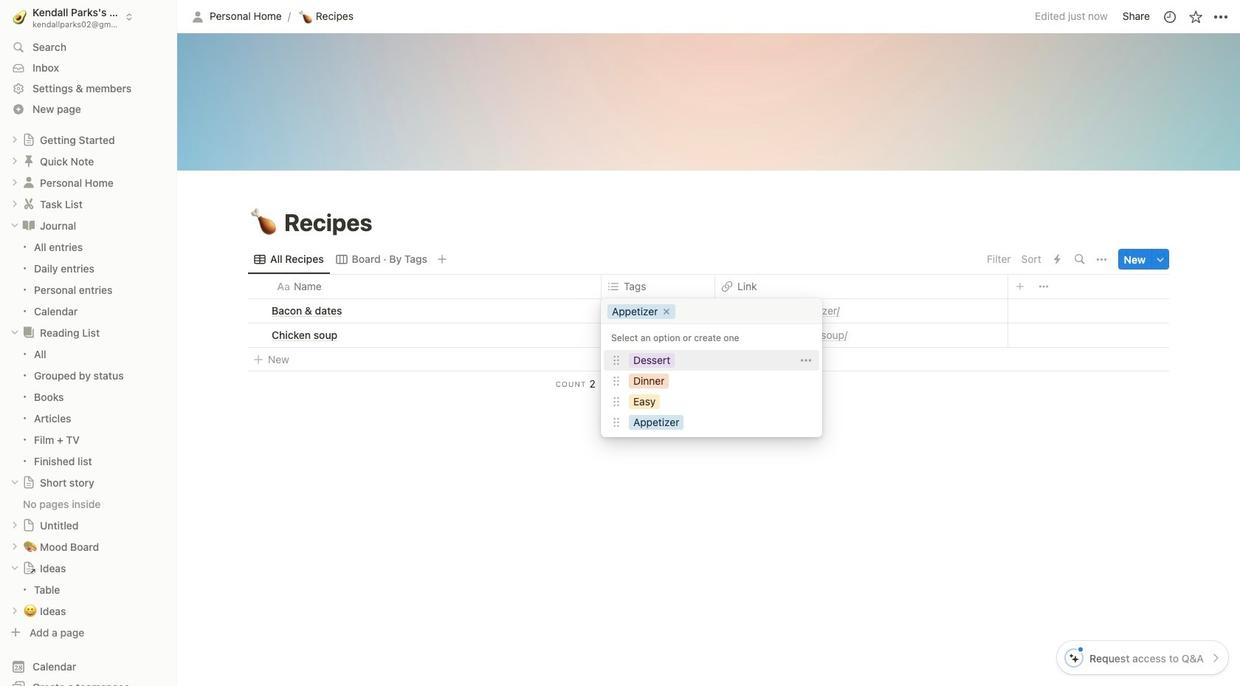Task type: locate. For each thing, give the bounding box(es) containing it.
None text field
[[680, 304, 812, 318]]

1 vertical spatial group
[[0, 343, 177, 472]]

updates image
[[1163, 9, 1178, 24]]

tab list
[[248, 245, 983, 274]]

group
[[0, 236, 177, 322], [0, 343, 177, 472]]

0 vertical spatial group
[[0, 236, 177, 322]]

tab
[[248, 249, 330, 270], [330, 249, 434, 270]]

change page icon image
[[21, 218, 36, 233], [21, 325, 36, 340], [22, 476, 35, 489], [22, 561, 35, 575]]

🍗 image
[[250, 205, 277, 240]]

favorite image
[[1189, 9, 1203, 24]]



Task type: describe. For each thing, give the bounding box(es) containing it.
create and view automations image
[[1055, 254, 1061, 265]]

🍗 image
[[299, 8, 312, 25]]

2 tab from the left
[[330, 249, 434, 270]]

🥑 image
[[13, 8, 27, 26]]

1 tab from the left
[[248, 249, 330, 270]]

1 group from the top
[[0, 236, 177, 322]]

2 group from the top
[[0, 343, 177, 472]]



Task type: vqa. For each thing, say whether or not it's contained in the screenshot.
1st Open icon from the top of the page
no



